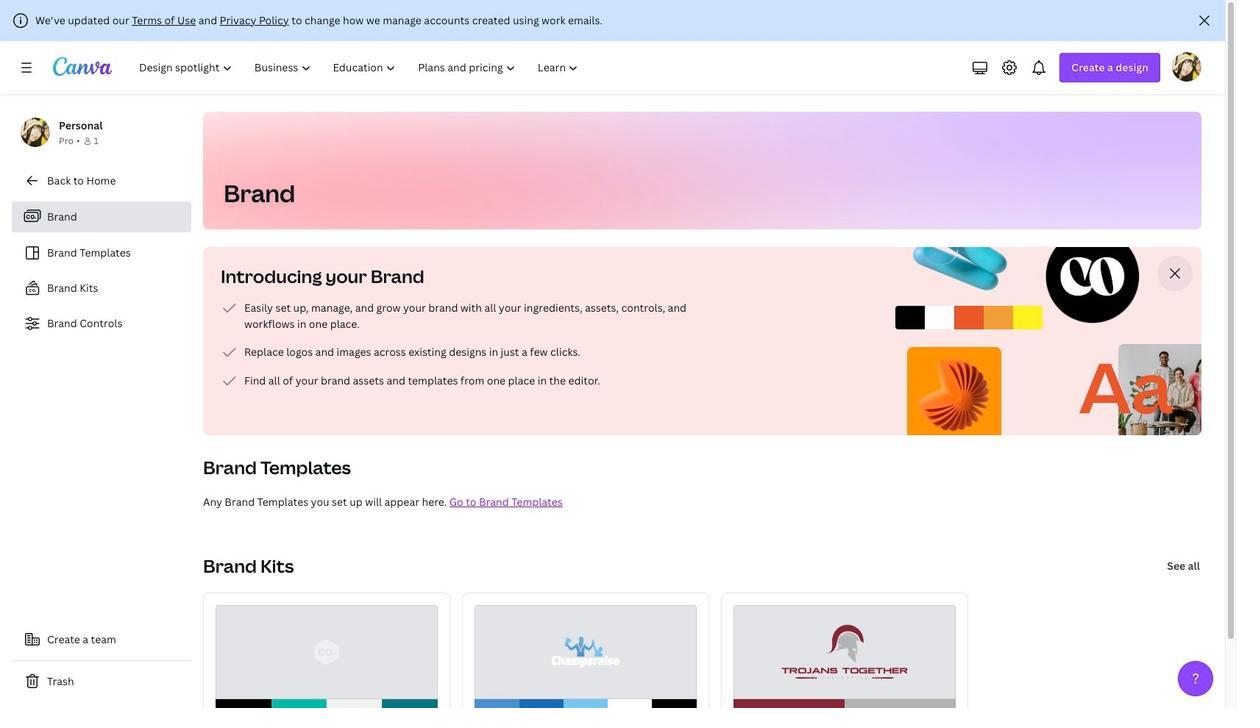 Task type: vqa. For each thing, say whether or not it's contained in the screenshot.
Trojans Collective logo
yes



Task type: describe. For each thing, give the bounding box(es) containing it.
1 horizontal spatial list
[[221, 300, 692, 390]]

trojans collective logo image
[[776, 615, 914, 690]]

stephanie aranda image
[[1172, 52, 1202, 82]]



Task type: locate. For each thing, give the bounding box(es) containing it.
list
[[12, 202, 191, 339], [221, 300, 692, 390]]

champsraise logo image
[[519, 615, 653, 690]]

0 horizontal spatial list
[[12, 202, 191, 339]]

top level navigation element
[[130, 53, 591, 82]]



